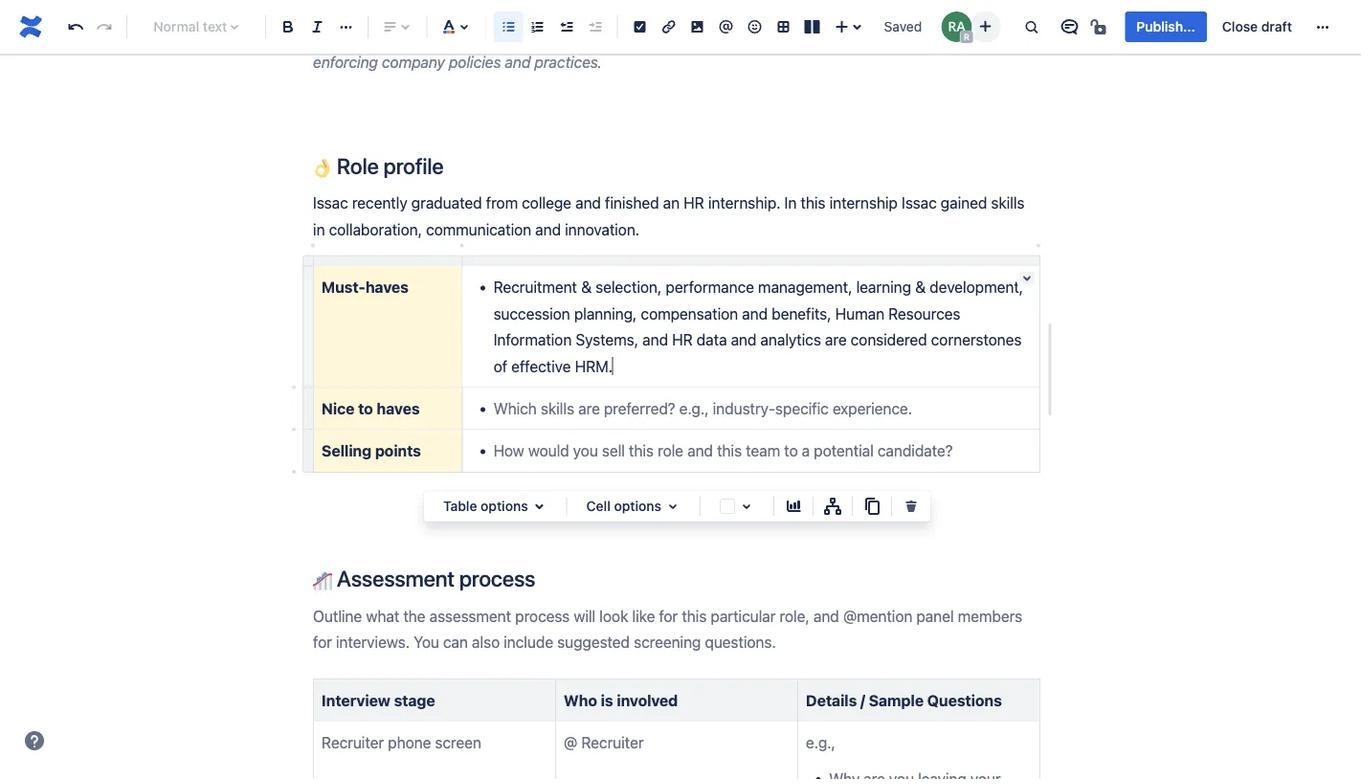 Task type: vqa. For each thing, say whether or not it's contained in the screenshot.
Anderson
no



Task type: describe. For each thing, give the bounding box(es) containing it.
must-
[[322, 278, 366, 296]]

action item image
[[629, 15, 652, 38]]

selling points
[[322, 442, 421, 460]]

process
[[459, 566, 536, 591]]

including
[[434, 27, 496, 45]]

direct
[[649, 0, 689, 19]]

performance
[[666, 278, 754, 296]]

more formatting image
[[334, 15, 357, 38]]

italic ⌘i image
[[306, 15, 329, 38]]

link image
[[657, 15, 680, 38]]

find and replace image
[[1020, 15, 1043, 38]]

table options
[[443, 498, 528, 514]]

in
[[785, 194, 797, 212]]

points
[[375, 442, 421, 460]]

analytics
[[761, 331, 821, 349]]

sample
[[869, 691, 924, 709]]

assessment
[[337, 566, 455, 591]]

compensation
[[641, 305, 738, 323]]

routine
[[719, 0, 768, 19]]

internship
[[830, 194, 898, 212]]

1 issac from the left
[[313, 194, 348, 212]]

help image
[[23, 730, 46, 753]]

lead
[[587, 0, 616, 19]]

management,
[[758, 278, 853, 296]]

confluence image
[[15, 11, 46, 42]]

staff,
[[659, 27, 694, 45]]

and left leave,
[[891, 27, 917, 45]]

manage connected data image
[[822, 495, 845, 518]]

and up innovation. at top
[[576, 194, 601, 212]]

confluence image
[[15, 11, 46, 42]]

benefits, inside recruitment & selection, performance management, learning & development, succession planning, compensation and benefits, human resources information systems, and hr data and analytics are considered cornerstones of effective hrm.
[[772, 305, 832, 323]]

are
[[825, 331, 847, 349]]

assessment process
[[332, 566, 536, 591]]

cell
[[587, 498, 611, 514]]

interview
[[322, 691, 391, 709]]

options for cell options
[[614, 498, 662, 514]]

benefits, inside "the human resource manager will lead and direct the routine functions of the human resources (hr) department including hiring and interviewing staff, administering pay, benefits, and leave, and enforcing company policies and practices."
[[827, 27, 887, 45]]

emoji image
[[744, 15, 767, 38]]

hr inside recruitment & selection, performance management, learning & development, succession planning, compensation and benefits, human resources information systems, and hr data and analytics are considered cornerstones of effective hrm.
[[672, 331, 693, 349]]

from
[[486, 194, 518, 212]]

publish... button
[[1126, 11, 1207, 42]]

ruby anderson image
[[942, 11, 972, 42]]

practices.
[[535, 53, 602, 71]]

role
[[337, 153, 379, 178]]

innovation.
[[565, 220, 640, 239]]

pay,
[[795, 27, 823, 45]]

nice
[[322, 400, 355, 418]]

of inside "the human resource manager will lead and direct the routine functions of the human resources (hr) department including hiring and interviewing staff, administering pay, benefits, and leave, and enforcing company policies and practices."
[[839, 0, 853, 19]]

finished
[[605, 194, 659, 212]]

graduated
[[412, 194, 482, 212]]

0 vertical spatial haves
[[366, 278, 409, 296]]

learning
[[857, 278, 912, 296]]

human up department
[[374, 0, 424, 19]]

issac recently graduated from college and finished an hr internship. in this internship issac gained skills in collaboration, communication and innovation.
[[313, 194, 1029, 239]]

recruitment & selection, performance management, learning & development, succession planning, compensation and benefits, human resources information systems, and hr data and analytics are considered cornerstones of effective hrm.
[[494, 278, 1028, 375]]

cell background image
[[735, 495, 758, 518]]

resources for benefits,
[[937, 0, 1009, 19]]

involved
[[617, 691, 678, 709]]

undo ⌘z image
[[64, 15, 87, 38]]

systems,
[[576, 331, 639, 349]]

indent tab image
[[584, 15, 607, 38]]

who
[[564, 691, 598, 709]]

hr inside issac recently graduated from college and finished an hr internship. in this internship issac gained skills in collaboration, communication and innovation.
[[684, 194, 705, 212]]

planning,
[[574, 305, 637, 323]]

recently
[[352, 194, 408, 212]]

details / sample questions
[[806, 691, 1002, 709]]

administering
[[698, 27, 791, 45]]

recruitment
[[494, 278, 577, 296]]

and right leave,
[[965, 27, 990, 45]]

:ok_hand: image
[[313, 158, 332, 177]]

and down college
[[536, 220, 561, 239]]

profile
[[384, 153, 444, 178]]

questions
[[928, 691, 1002, 709]]

chart image
[[782, 495, 805, 518]]

interviewing
[[572, 27, 656, 45]]

information
[[494, 331, 572, 349]]

the human resource manager will lead and direct the routine functions of the human resources (hr) department including hiring and interviewing staff, administering pay, benefits, and leave, and enforcing company policies and practices.
[[313, 0, 1013, 71]]

this
[[801, 194, 826, 212]]

in
[[313, 220, 325, 239]]

company
[[382, 53, 445, 71]]

close draft button
[[1211, 11, 1304, 42]]



Task type: locate. For each thing, give the bounding box(es) containing it.
2 issac from the left
[[902, 194, 937, 212]]

an
[[663, 194, 680, 212]]

effective
[[511, 357, 571, 375]]

1 & from the left
[[581, 278, 592, 296]]

options right cell
[[614, 498, 662, 514]]

enforcing
[[313, 53, 378, 71]]

data
[[697, 331, 727, 349]]

stage
[[394, 691, 435, 709]]

of
[[839, 0, 853, 19], [494, 357, 507, 375]]

2 expand dropdown menu image from the left
[[662, 495, 685, 518]]

will
[[561, 0, 583, 19]]

table options button
[[432, 495, 559, 518]]

of inside recruitment & selection, performance management, learning & development, succession planning, compensation and benefits, human resources information systems, and hr data and analytics are considered cornerstones of effective hrm.
[[494, 357, 507, 375]]

bullet list ⌘⇧8 image
[[497, 15, 520, 38]]

0 horizontal spatial of
[[494, 357, 507, 375]]

nice to haves
[[322, 400, 420, 418]]

resource
[[428, 0, 492, 19]]

expand dropdown menu image for table options
[[528, 495, 551, 518]]

resources up considered
[[889, 305, 961, 323]]

manager
[[496, 0, 557, 19]]

human for recruitment & selection, performance management, learning & development, succession planning, compensation and benefits, human resources information systems, and hr data and analytics are considered cornerstones of effective hrm.
[[836, 305, 885, 323]]

haves right to
[[377, 400, 420, 418]]

considered
[[851, 331, 927, 349]]

options for table options
[[481, 498, 528, 514]]

role profile
[[332, 153, 444, 178]]

& up planning,
[[581, 278, 592, 296]]

0 horizontal spatial the
[[693, 0, 715, 19]]

expand dropdown menu image left cell
[[528, 495, 551, 518]]

expand dropdown menu image for cell options
[[662, 495, 685, 518]]

is
[[601, 691, 613, 709]]

2 options from the left
[[614, 498, 662, 514]]

numbered list ⌘⇧7 image
[[526, 15, 549, 38]]

2 the from the left
[[857, 0, 880, 19]]

and down compensation
[[643, 331, 668, 349]]

benefits, down "management,"
[[772, 305, 832, 323]]

resources
[[937, 0, 1009, 19], [889, 305, 961, 323]]

must-haves
[[322, 278, 409, 296]]

options inside cell options dropdown button
[[614, 498, 662, 514]]

the right layouts icon
[[857, 0, 880, 19]]

more image
[[1312, 15, 1335, 38]]

human down learning
[[836, 305, 885, 323]]

0 vertical spatial hr
[[684, 194, 705, 212]]

succession
[[494, 305, 570, 323]]

(hr)
[[313, 27, 345, 45]]

resources inside "the human resource manager will lead and direct the routine functions of the human resources (hr) department including hiring and interviewing staff, administering pay, benefits, and leave, and enforcing company policies and practices."
[[937, 0, 1009, 19]]

1 horizontal spatial of
[[839, 0, 853, 19]]

the right the direct
[[693, 0, 715, 19]]

human inside recruitment & selection, performance management, learning & development, succession planning, compensation and benefits, human resources information systems, and hr data and analytics are considered cornerstones of effective hrm.
[[836, 305, 885, 323]]

no restrictions image
[[1089, 15, 1112, 38]]

cell options
[[587, 498, 662, 514]]

options right table
[[481, 498, 528, 514]]

0 horizontal spatial expand dropdown menu image
[[528, 495, 551, 518]]

details
[[806, 691, 857, 709]]

1 horizontal spatial options
[[614, 498, 662, 514]]

and right lead
[[620, 0, 645, 19]]

0 vertical spatial resources
[[937, 0, 1009, 19]]

college
[[522, 194, 572, 212]]

of right layouts icon
[[839, 0, 853, 19]]

haves
[[366, 278, 409, 296], [377, 400, 420, 418]]

:ok_hand: image
[[313, 158, 332, 177]]

add image, video, or file image
[[686, 15, 709, 38]]

draft
[[1262, 19, 1293, 34]]

internship.
[[709, 194, 781, 212]]

selling
[[322, 442, 372, 460]]

hrm.
[[575, 357, 613, 375]]

0 vertical spatial of
[[839, 0, 853, 19]]

1 horizontal spatial issac
[[902, 194, 937, 212]]

& right learning
[[916, 278, 926, 296]]

policies
[[449, 53, 501, 71]]

the
[[693, 0, 715, 19], [857, 0, 880, 19]]

hr
[[684, 194, 705, 212], [672, 331, 693, 349]]

cell options button
[[575, 495, 692, 518]]

collaboration,
[[329, 220, 422, 239]]

and
[[620, 0, 645, 19], [543, 27, 568, 45], [891, 27, 917, 45], [965, 27, 990, 45], [505, 53, 531, 71], [576, 194, 601, 212], [536, 220, 561, 239], [742, 305, 768, 323], [643, 331, 668, 349], [731, 331, 757, 349]]

gained
[[941, 194, 987, 212]]

haves down collaboration,
[[366, 278, 409, 296]]

layouts image
[[801, 15, 824, 38]]

1 horizontal spatial &
[[916, 278, 926, 296]]

of left effective
[[494, 357, 507, 375]]

selection,
[[596, 278, 662, 296]]

0 vertical spatial benefits,
[[827, 27, 887, 45]]

resources inside recruitment & selection, performance management, learning & development, succession planning, compensation and benefits, human resources information systems, and hr data and analytics are considered cornerstones of effective hrm.
[[889, 305, 961, 323]]

interview stage
[[322, 691, 435, 709]]

remove image
[[900, 495, 923, 518]]

and right data
[[731, 331, 757, 349]]

redo ⌘⇧z image
[[93, 15, 116, 38]]

benefits,
[[827, 27, 887, 45], [772, 305, 832, 323]]

human for the human resource manager will lead and direct the routine functions of the human resources (hr) department including hiring and interviewing staff, administering pay, benefits, and leave, and enforcing company policies and practices.
[[884, 0, 933, 19]]

to
[[358, 400, 373, 418]]

0 horizontal spatial issac
[[313, 194, 348, 212]]

department
[[349, 27, 430, 45]]

bold ⌘b image
[[277, 15, 300, 38]]

table
[[443, 498, 477, 514]]

skills
[[991, 194, 1025, 212]]

copy image
[[861, 495, 884, 518]]

development,
[[930, 278, 1024, 296]]

resources for cornerstones
[[889, 305, 961, 323]]

&
[[581, 278, 592, 296], [916, 278, 926, 296]]

issac
[[313, 194, 348, 212], [902, 194, 937, 212]]

1 options from the left
[[481, 498, 528, 514]]

0 horizontal spatial &
[[581, 278, 592, 296]]

and up analytics
[[742, 305, 768, 323]]

1 horizontal spatial expand dropdown menu image
[[662, 495, 685, 518]]

mention image
[[715, 15, 738, 38]]

outdent ⇧tab image
[[555, 15, 578, 38]]

hiring
[[500, 27, 539, 45]]

1 the from the left
[[693, 0, 715, 19]]

close
[[1223, 19, 1258, 34]]

/
[[861, 691, 866, 709]]

comment icon image
[[1058, 15, 1081, 38]]

benefits, right layouts icon
[[827, 27, 887, 45]]

hr down compensation
[[672, 331, 693, 349]]

options
[[481, 498, 528, 514], [614, 498, 662, 514]]

functions
[[771, 0, 835, 19]]

issac up in
[[313, 194, 348, 212]]

1 vertical spatial resources
[[889, 305, 961, 323]]

1 vertical spatial of
[[494, 357, 507, 375]]

table image
[[772, 15, 795, 38]]

1 vertical spatial haves
[[377, 400, 420, 418]]

expand dropdown menu image left cell background image
[[662, 495, 685, 518]]

1 vertical spatial benefits,
[[772, 305, 832, 323]]

1 horizontal spatial the
[[857, 0, 880, 19]]

hr right an
[[684, 194, 705, 212]]

human
[[374, 0, 424, 19], [884, 0, 933, 19], [836, 305, 885, 323]]

resources up leave,
[[937, 0, 1009, 19]]

human up saved
[[884, 0, 933, 19]]

0 horizontal spatial options
[[481, 498, 528, 514]]

issac left "gained" at the top of page
[[902, 194, 937, 212]]

and down hiring
[[505, 53, 531, 71]]

expand dropdown menu image
[[528, 495, 551, 518], [662, 495, 685, 518]]

close draft
[[1223, 19, 1293, 34]]

saved
[[884, 19, 922, 34]]

cornerstones
[[931, 331, 1022, 349]]

the
[[344, 0, 371, 19]]

1 expand dropdown menu image from the left
[[528, 495, 551, 518]]

publish...
[[1137, 19, 1196, 34]]

communication
[[426, 220, 532, 239]]

2 & from the left
[[916, 278, 926, 296]]

and up practices.
[[543, 27, 568, 45]]

invite to edit image
[[974, 15, 997, 38]]

1 vertical spatial hr
[[672, 331, 693, 349]]

options inside the table options popup button
[[481, 498, 528, 514]]

leave,
[[921, 27, 961, 45]]

who is involved
[[564, 691, 678, 709]]

:roller_coaster: image
[[313, 571, 332, 591], [313, 571, 332, 591]]



